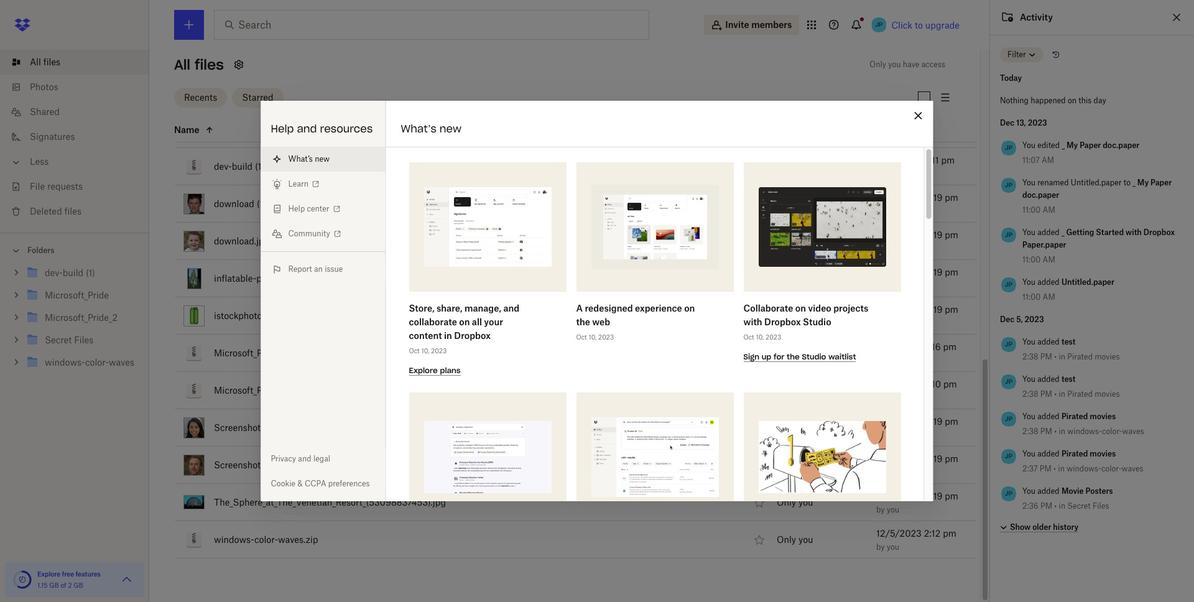 Task type: vqa. For each thing, say whether or not it's contained in the screenshot.
'shared' in Create shared folder 'button'
no



Task type: locate. For each thing, give the bounding box(es) containing it.
all files inside all files link
[[30, 57, 60, 67]]

1 by from the top
[[877, 57, 885, 66]]

12/5/2023 left 2:16
[[877, 341, 922, 352]]

2 add to starred image from the top
[[752, 159, 767, 174]]

0 horizontal spatial all files
[[30, 57, 60, 67]]

5 11/15/2023 5:19 pm by you from the top
[[877, 416, 959, 440]]

0 horizontal spatial my
[[1067, 141, 1079, 150]]

1 horizontal spatial with
[[1126, 228, 1143, 237]]

• for you added movie posters 2:36 pm • in secret files
[[1055, 502, 1058, 511]]

0 vertical spatial 11/15/2023 5:19 pm
[[877, 117, 959, 128]]

oct down content
[[409, 347, 420, 355]]

by inside 12/5/2023 2:12 pm by you
[[877, 542, 885, 552]]

add to starred image for (1).jpeg
[[752, 196, 767, 211]]

by for 1703238.jpg
[[877, 94, 885, 104]]

2 dec from the top
[[1001, 315, 1015, 324]]

7 only you button from the top
[[777, 384, 814, 398]]

only inside "name istockphoto-610015062-612x612.jpg, modified 11/15/2023 5:19 pm," element
[[777, 311, 797, 321]]

4 add to starred image from the top
[[752, 383, 767, 398]]

_ down you edited _ my paper doc.paper 11:07 am
[[1133, 178, 1136, 187]]

4 11/15/2023 from the top
[[877, 229, 924, 240]]

name button
[[174, 122, 747, 137]]

1 11/15/2023 5:19 pm from the top
[[877, 117, 959, 128]]

2 you added test 2:38 pm • in pirated movies from the top
[[1023, 375, 1120, 399]]

add to starred image inside name windows-color-waves.zip, modified 12/5/2023 2:12 pm, element
[[752, 532, 767, 547]]

9 only you from the top
[[777, 460, 814, 471]]

10, inside store, share, manage, and collaborate on all your content in dropbox oct 10, 2023
[[421, 347, 429, 355]]

by inside 12/5/2023 2:10 pm by you
[[877, 393, 885, 402]]

2 vertical spatial and
[[298, 454, 312, 464]]

only you button inside name download.jpeg, modified 11/15/2023 5:19 pm, element
[[777, 235, 814, 248]]

11/15/2023 5:19 pm up 2:11
[[877, 117, 959, 128]]

screenshot for screenshot 2023-10-19 at 9.45.56 am.png
[[214, 422, 261, 433]]

0 vertical spatial 2023-
[[263, 422, 288, 433]]

dropbox image
[[10, 12, 35, 37]]

2023
[[1029, 118, 1048, 128], [1025, 315, 1045, 324], [598, 334, 614, 341], [766, 334, 781, 341], [431, 347, 447, 355]]

1 horizontal spatial new
[[440, 123, 462, 135]]

1 horizontal spatial gb
[[74, 582, 83, 589]]

access
[[922, 60, 946, 69]]

you added test 2:38 pm • in pirated movies down dec 5, 2023
[[1023, 337, 1120, 362]]

0 horizontal spatial new
[[315, 154, 330, 164]]

explore left plans
[[409, 366, 438, 375]]

pants-
[[257, 273, 283, 284]]

0 vertical spatial test
[[1062, 337, 1076, 347]]

1 vertical spatial 11/15/2023 5:19 pm
[[877, 304, 959, 315]]

0 horizontal spatial dropbox
[[454, 330, 491, 341]]

1 vertical spatial 2:38
[[1023, 390, 1039, 399]]

all files up /1703238.jpg image
[[174, 56, 224, 73]]

pm for microsoft_pride.zip
[[944, 379, 958, 389]]

name download (1).jpeg, modified 11/15/2023 5:19 pm, element
[[174, 185, 978, 223]]

help left center at the top left
[[288, 204, 305, 213]]

1 vertical spatial with
[[744, 317, 762, 327]]

color- inside you added pirated movies 2:38 pm • in windows-color-waves
[[1103, 427, 1123, 436]]

2 vertical spatial 11:00
[[1023, 292, 1041, 302]]

explore for explore free features 1.15 gb of 2 gb
[[37, 571, 60, 578]]

screenshot for screenshot 2023-11-13 at 10.51.08 am.png
[[214, 460, 261, 470]]

files up photos
[[43, 57, 60, 67]]

am up dec 5, 2023
[[1043, 292, 1056, 302]]

_ right edited
[[1063, 141, 1065, 150]]

12/5/2023 for 12/5/2023 2:12 pm by you
[[877, 528, 922, 539]]

have
[[904, 60, 920, 69]]

by inside name download.jpeg, modified 11/15/2023 5:19 pm, element
[[877, 244, 885, 253]]

screenshot 2023-11-13 at 10.51.08 am.png link
[[214, 458, 389, 473]]

by inside name screenshot 2023-11-13 at 10.51.08 am.png, modified 11/15/2023 5:19 pm, element
[[877, 468, 885, 477]]

what's
[[401, 123, 437, 135], [288, 154, 313, 164]]

only for screenshot 2023-10-19 at 9.45.56 am.png
[[777, 423, 797, 433]]

4 11/15/2023 5:19 pm by you from the top
[[877, 267, 959, 290]]

1 horizontal spatial oct
[[576, 334, 587, 341]]

dropbox down collaborate
[[765, 317, 801, 327]]

only you for dev-build (1).zip
[[777, 161, 814, 172]]

/the_sphere_at_the_venetian_resort_(53098837453).jpg image
[[184, 495, 205, 510]]

2 screenshot from the top
[[214, 460, 261, 470]]

only you for microsoft_pride_2.zip
[[777, 348, 814, 359]]

am.png right 9.45.56
[[356, 422, 389, 433]]

11:00 am for _ my paper doc.paper
[[1023, 205, 1056, 215]]

untitled.paper down _ getting started with dropbox paper.paper
[[1062, 278, 1115, 287]]

1 vertical spatial test
[[1062, 375, 1076, 384]]

5 only you button from the top
[[777, 309, 814, 323]]

all up /1703238.jpg image
[[174, 56, 191, 73]]

to right click
[[915, 20, 924, 30]]

11/15/2023 5:19 pm
[[877, 117, 959, 128], [877, 304, 959, 315]]

1 vertical spatial what's new
[[288, 154, 330, 164]]

pm inside 'you added pirated movies 2:37 pm • in windows-color-waves'
[[1040, 464, 1052, 474]]

add to starred image
[[752, 84, 767, 99], [752, 159, 767, 174], [752, 346, 767, 361], [752, 383, 767, 398], [752, 420, 767, 435], [752, 458, 767, 473], [752, 495, 767, 510]]

8 only you button from the top
[[777, 421, 814, 435]]

oct inside a redesigned experience on the web oct 10, 2023
[[576, 334, 587, 341]]

color- up posters
[[1102, 464, 1122, 474]]

5 5:19 from the top
[[926, 267, 943, 277]]

11/15/2023 5:19 pm inside "name istockphoto-610015062-612x612.jpg, modified 11/15/2023 5:19 pm," element
[[877, 304, 959, 315]]

11/15/2023 5:19 pm by you inside name screenshot 2023-10-19 at 9.45.56 am.png, modified 11/15/2023 5:19 pm, element
[[877, 416, 959, 440]]

1 vertical spatial 11:00
[[1023, 255, 1041, 264]]

waves.zip
[[278, 534, 318, 545]]

preferences
[[328, 479, 370, 489]]

0 vertical spatial at
[[312, 422, 320, 433]]

explore up 1.15
[[37, 571, 60, 578]]

only for download (1).jpeg
[[777, 199, 797, 209]]

_ for with
[[1062, 228, 1065, 237]]

what's inside button
[[288, 154, 313, 164]]

only inside name microsoft_pride.zip, modified 12/5/2023 2:10 pm, element
[[777, 385, 797, 396]]

3 by from the top
[[877, 169, 885, 178]]

only you inside name download (1).jpeg, modified 11/15/2023 5:19 pm, element
[[777, 199, 814, 209]]

5:19 for download.jpeg
[[926, 229, 943, 240]]

screenshot right /screenshot 2023-11-13 at 10.51.08 am.png icon
[[214, 460, 261, 470]]

0 horizontal spatial gb
[[49, 582, 59, 589]]

2023- left 19
[[263, 422, 288, 433]]

4 you from the top
[[1023, 278, 1036, 287]]

6 add to starred image from the top
[[752, 458, 767, 473]]

19
[[301, 422, 310, 433]]

_ left getting
[[1062, 228, 1065, 237]]

2 horizontal spatial dropbox
[[1144, 228, 1176, 237]]

pm for the_sphere_at_the_venetian_resort_(53098837453).jpg
[[946, 491, 959, 501]]

10 only you from the top
[[777, 497, 814, 508]]

0 horizontal spatial explore
[[37, 571, 60, 578]]

11/15/2023 5:19 pm by you for the_sphere_at_the_venetian_resort_(53098837453).jpg
[[877, 491, 959, 514]]

collaborate
[[744, 303, 793, 314]]

store, share, manage, and collaborate on all your content in dropbox oct 10, 2023
[[409, 303, 519, 355]]

1 you added test 2:38 pm • in pirated movies from the top
[[1023, 337, 1120, 362]]

content
[[409, 330, 442, 341]]

6 11/15/2023 5:19 pm by you from the top
[[877, 453, 959, 477]]

2 2:38 from the top
[[1023, 390, 1039, 399]]

only for the_sphere_at_the_venetian_resort_(53098837453).jpg
[[777, 497, 797, 508]]

2 vertical spatial dropbox
[[454, 330, 491, 341]]

all files
[[174, 56, 224, 73], [30, 57, 60, 67]]

8 you from the top
[[1023, 449, 1036, 459]]

0 vertical spatial my
[[1067, 141, 1079, 150]]

only for screenshot 2023-11-13 at 10.51.08 am.png
[[777, 460, 797, 471]]

5 11/15/2023 from the top
[[877, 267, 924, 277]]

0 horizontal spatial to
[[915, 20, 924, 30]]

on left all
[[459, 317, 470, 327]]

2 vertical spatial _
[[1062, 228, 1065, 237]]

files
[[1093, 502, 1110, 511]]

9 5:19 from the top
[[926, 491, 943, 501]]

2 added from the top
[[1038, 278, 1060, 287]]

untitled.paper down you edited _ my paper doc.paper 11:07 am
[[1072, 178, 1122, 187]]

612x612.jpg
[[316, 310, 365, 321]]

you inside name inflatable-pants-today-inline-200227-5.webp, modified 11/15/2023 5:19 pm, "element"
[[887, 281, 900, 290]]

2
[[68, 582, 72, 589]]

0 vertical spatial color-
[[1103, 427, 1123, 436]]

2 by from the top
[[877, 94, 885, 104]]

0 vertical spatial what's new
[[401, 123, 462, 135]]

2:38 down dec 5, 2023
[[1023, 352, 1039, 362]]

only you button inside name the_sphere_at_the_venetian_resort_(53098837453).jpg, modified 11/15/2023 5:19 pm, element
[[777, 496, 814, 510]]

1 horizontal spatial dropbox
[[765, 317, 801, 327]]

3 11/15/2023 5:19 pm by you from the top
[[877, 229, 959, 253]]

7 11/15/2023 5:19 pm by you from the top
[[877, 491, 959, 514]]

1 12/5/2023 from the top
[[877, 155, 922, 165]]

with down collaborate
[[744, 317, 762, 327]]

color- up 'you added pirated movies 2:37 pm • in windows-color-waves'
[[1103, 427, 1123, 436]]

rewind this folder image
[[1052, 50, 1062, 60]]

7 added from the top
[[1038, 487, 1060, 496]]

11:00 down paper.paper
[[1023, 255, 1041, 264]]

9 11/15/2023 from the top
[[877, 491, 924, 501]]

1 horizontal spatial paper
[[1151, 178, 1173, 187]]

photos link
[[10, 75, 149, 100]]

0 horizontal spatial the
[[576, 317, 590, 327]]

2 only you button from the top
[[777, 160, 814, 174]]

screenshot inside 'link'
[[214, 422, 261, 433]]

by for dev-build (1).zip
[[877, 169, 885, 178]]

you
[[887, 57, 900, 66], [889, 60, 902, 69], [799, 87, 814, 97], [887, 94, 900, 104], [799, 161, 814, 172], [887, 169, 900, 178], [799, 199, 814, 209], [887, 206, 900, 216], [799, 236, 814, 247], [887, 244, 900, 253], [887, 281, 900, 290], [799, 311, 814, 321], [799, 348, 814, 359], [799, 385, 814, 396], [887, 393, 900, 402], [799, 423, 814, 433], [887, 430, 900, 440], [799, 460, 814, 471], [887, 468, 900, 477], [799, 497, 814, 508], [887, 505, 900, 514], [799, 535, 814, 545], [887, 542, 900, 552]]

pm right 2:36 at the bottom of the page
[[1041, 502, 1053, 511]]

1 vertical spatial _
[[1133, 178, 1136, 187]]

2 11:00 am from the top
[[1023, 255, 1056, 264]]

1 horizontal spatial all files
[[174, 56, 224, 73]]

projects
[[834, 303, 869, 314]]

3 you from the top
[[1023, 228, 1036, 237]]

1 5:19 from the top
[[926, 80, 943, 91]]

2023 inside a redesigned experience on the web oct 10, 2023
[[598, 334, 614, 341]]

free
[[62, 571, 74, 578]]

add to starred image inside name dev-build (1).zip, modified 12/5/2023 2:11 pm, element
[[752, 159, 767, 174]]

renamed
[[1038, 178, 1070, 187]]

2:38 up you added pirated movies 2:38 pm • in windows-color-waves
[[1023, 390, 1039, 399]]

4 5:19 from the top
[[926, 229, 943, 240]]

photos
[[30, 82, 58, 92]]

untitled.paper for added
[[1062, 278, 1115, 287]]

you inside 12/5/2023 2:10 pm by you
[[887, 393, 900, 402]]

screenshot inside "link"
[[214, 460, 261, 470]]

2 horizontal spatial oct
[[744, 334, 754, 341]]

1 horizontal spatial what's
[[401, 123, 437, 135]]

gb left of
[[49, 582, 59, 589]]

8 5:19 from the top
[[926, 453, 943, 464]]

resources
[[320, 123, 373, 135]]

0 vertical spatial 2:38
[[1023, 352, 1039, 362]]

11/15/2023 5:19 pm by you for download (1).jpeg
[[877, 192, 959, 216]]

2:38
[[1023, 352, 1039, 362], [1023, 390, 1039, 399], [1023, 427, 1039, 436]]

only for dev-build (1).zip
[[777, 161, 797, 172]]

• inside you added pirated movies 2:38 pm • in windows-color-waves
[[1055, 427, 1057, 436]]

am.png up preferences
[[356, 460, 389, 470]]

starred button
[[232, 87, 284, 107]]

list
[[0, 42, 149, 233]]

0 horizontal spatial with
[[744, 317, 762, 327]]

files up /1703238.jpg image
[[195, 56, 224, 73]]

on left this
[[1069, 96, 1077, 105]]

6 by from the top
[[877, 281, 885, 290]]

0 vertical spatial what's
[[401, 123, 437, 135]]

pm inside 12/5/2023 2:11 pm by you
[[942, 155, 955, 165]]

2023 up for
[[766, 334, 781, 341]]

quota usage element
[[12, 570, 32, 590]]

this
[[1079, 96, 1092, 105]]

pm for download (1).jpeg
[[946, 192, 959, 203]]

2023- inside "link"
[[263, 460, 288, 470]]

dropbox inside collaborate on video projects with dropbox studio oct 10, 2023
[[765, 317, 801, 327]]

screenshot down microsoft_pride.zip link
[[214, 422, 261, 433]]

by
[[877, 57, 885, 66], [877, 94, 885, 104], [877, 169, 885, 178], [877, 206, 885, 216], [877, 244, 885, 253], [877, 281, 885, 290], [877, 393, 885, 402], [877, 430, 885, 440], [877, 468, 885, 477], [877, 505, 885, 514], [877, 542, 885, 552]]

at
[[312, 422, 320, 433], [310, 460, 318, 470]]

10 by from the top
[[877, 505, 885, 514]]

5 add to starred image from the top
[[752, 420, 767, 435]]

activity
[[1021, 12, 1054, 22]]

on right experience
[[684, 303, 695, 314]]

0 horizontal spatial all
[[30, 57, 41, 67]]

folders button
[[0, 241, 149, 260]]

cookie & ccpa preferences button
[[261, 472, 386, 497]]

11/15/2023 5:19 pm by you inside name 1703238.jpg, modified 11/15/2023 5:19 pm, "element"
[[877, 80, 959, 104]]

less image
[[10, 156, 22, 169]]

help down starred "button"
[[271, 123, 294, 135]]

2023- for 10-
[[263, 422, 288, 433]]

dec left 5,
[[1001, 315, 1015, 324]]

1 horizontal spatial 10,
[[589, 334, 597, 341]]

11 only you from the top
[[777, 535, 814, 545]]

only inside name dev-build (1).zip, modified 12/5/2023 2:11 pm, element
[[777, 161, 797, 172]]

8 only you from the top
[[777, 423, 814, 433]]

7 add to starred image from the top
[[752, 495, 767, 510]]

am down paper.paper
[[1043, 255, 1056, 264]]

5 only you from the top
[[777, 311, 814, 321]]

1 vertical spatial windows-
[[1067, 464, 1102, 474]]

1 vertical spatial screenshot
[[214, 460, 261, 470]]

all up photos
[[30, 57, 41, 67]]

on left 'video'
[[796, 303, 806, 314]]

10, down content
[[421, 347, 429, 355]]

pm for 1703238.jpg
[[946, 80, 959, 91]]

2 vertical spatial add to starred image
[[752, 532, 767, 547]]

only you button for microsoft_pride_2.zip
[[777, 347, 814, 360]]

0 vertical spatial windows-
[[1068, 427, 1103, 436]]

11:07
[[1023, 156, 1040, 165]]

5:19 for 1703238.jpg
[[926, 80, 943, 91]]

download
[[214, 198, 254, 209]]

11:00 up you added
[[1023, 205, 1041, 215]]

12/5/2023 left "2:10" on the right of page
[[877, 379, 922, 389]]

2023- up cookie
[[263, 460, 288, 470]]

only you for microsoft_pride.zip
[[777, 385, 814, 396]]

3 only you from the top
[[777, 199, 814, 209]]

12/5/2023 for 12/5/2023 2:11 pm by you
[[877, 155, 922, 165]]

6 5:19 from the top
[[926, 304, 943, 315]]

waves for you added pirated movies 2:38 pm • in windows-color-waves
[[1123, 427, 1145, 436]]

4 only you from the top
[[777, 236, 814, 247]]

am.png inside "link"
[[356, 460, 389, 470]]

waitlist
[[829, 352, 856, 362]]

name screenshot 2023-10-19 at 9.45.56 am.png, modified 11/15/2023 5:19 pm, element
[[174, 410, 978, 447]]

windows-color-waves.zip link
[[214, 532, 318, 547]]

movie
[[1062, 487, 1084, 496]]

you added
[[1023, 228, 1062, 237]]

and
[[297, 123, 317, 135], [503, 303, 519, 314], [298, 454, 312, 464]]

in inside you added pirated movies 2:38 pm • in windows-color-waves
[[1059, 427, 1066, 436]]

only you for download.jpeg
[[777, 236, 814, 247]]

at right 19
[[312, 422, 320, 433]]

0 horizontal spatial paper
[[1080, 141, 1102, 150]]

by inside name inflatable-pants-today-inline-200227-5.webp, modified 11/15/2023 5:19 pm, "element"
[[877, 281, 885, 290]]

2 2023- from the top
[[263, 460, 288, 470]]

1 horizontal spatial files
[[64, 206, 82, 217]]

only you for 1703238.jpg
[[777, 87, 814, 97]]

10, down web
[[589, 334, 597, 341]]

1 11/15/2023 5:19 pm by you from the top
[[877, 80, 959, 104]]

dropbox
[[1144, 228, 1176, 237], [765, 317, 801, 327], [454, 330, 491, 341]]

1 vertical spatial dec
[[1001, 315, 1015, 324]]

in inside you added movie posters 2:36 pm • in secret files
[[1060, 502, 1066, 511]]

db165f6aaa73d95c9004256537e7037b-
[[214, 124, 383, 134]]

in inside 'you added pirated movies 2:37 pm • in windows-color-waves'
[[1059, 464, 1065, 474]]

windows- inside you added pirated movies 2:38 pm • in windows-color-waves
[[1068, 427, 1103, 436]]

you inside name microsoft_pride_2.zip, modified 12/5/2023 2:16 pm, element
[[799, 348, 814, 359]]

7 only you from the top
[[777, 385, 814, 396]]

0 horizontal spatial what's
[[288, 154, 313, 164]]

11/15/2023 for download (1).jpeg
[[877, 192, 924, 203]]

dec left 13,
[[1001, 118, 1015, 128]]

1 dec from the top
[[1001, 118, 1015, 128]]

only inside name screenshot 2023-11-13 at 10.51.08 am.png, modified 11/15/2023 5:19 pm, element
[[777, 460, 797, 471]]

gb
[[49, 582, 59, 589], [74, 582, 83, 589]]

1 vertical spatial 2023-
[[263, 460, 288, 470]]

oct up sign
[[744, 334, 754, 341]]

dropbox down all
[[454, 330, 491, 341]]

12/5/2023
[[877, 155, 922, 165], [877, 341, 922, 352], [877, 379, 922, 389], [877, 528, 922, 539]]

12/5/2023 left 2:11
[[877, 155, 922, 165]]

1 vertical spatial doc.paper
[[1023, 190, 1060, 200]]

11/15/2023 for screenshot 2023-10-19 at 9.45.56 am.png
[[877, 416, 924, 427]]

with right started
[[1126, 228, 1143, 237]]

3 add to starred image from the top
[[752, 532, 767, 547]]

2 vertical spatial windows-
[[214, 534, 254, 545]]

2 11/15/2023 5:19 pm from the top
[[877, 304, 959, 315]]

1 11/15/2023 from the top
[[877, 80, 924, 91]]

test up you added pirated movies 2:38 pm • in windows-color-waves
[[1062, 375, 1076, 384]]

name microsoft_pride.zip, modified 12/5/2023 2:10 pm, element
[[174, 372, 978, 410]]

the entry point screen of dropbox sign image
[[424, 187, 551, 267]]

0 horizontal spatial 10,
[[421, 347, 429, 355]]

0 horizontal spatial files
[[43, 57, 60, 67]]

files down the file requests link
[[64, 206, 82, 217]]

only inside name 1703238.jpg, modified 11/15/2023 5:19 pm, "element"
[[777, 87, 797, 97]]

12/5/2023 left '2:12'
[[877, 528, 922, 539]]

my
[[1067, 141, 1079, 150], [1138, 178, 1149, 187]]

2023- for 11-
[[263, 460, 288, 470]]

1 vertical spatial am.png
[[356, 460, 389, 470]]

by inside name screenshot 2023-10-19 at 9.45.56 am.png, modified 11/15/2023 5:19 pm, element
[[877, 430, 885, 440]]

only you inside name screenshot 2023-11-13 at 10.51.08 am.png, modified 11/15/2023 5:19 pm, element
[[777, 460, 814, 471]]

the all files section of dropbox image
[[591, 185, 719, 270]]

2 vertical spatial 2:38
[[1023, 427, 1039, 436]]

_ for doc.paper
[[1133, 178, 1136, 187]]

2 12/5/2023 from the top
[[877, 341, 922, 352]]

200227-
[[335, 273, 370, 284]]

2 11:00 from the top
[[1023, 255, 1041, 264]]

1 add to starred image from the top
[[752, 84, 767, 99]]

0 vertical spatial the
[[576, 317, 590, 327]]

and inside 'link'
[[298, 454, 312, 464]]

11:00 am up you added
[[1023, 205, 1056, 215]]

• inside 'you added pirated movies 2:37 pm • in windows-color-waves'
[[1054, 464, 1057, 474]]

only you button inside name 1703238.jpg, modified 11/15/2023 5:19 pm, "element"
[[777, 85, 814, 99]]

all files link
[[10, 50, 149, 75]]

pm right 2:37
[[1040, 464, 1052, 474]]

0 vertical spatial studio
[[803, 317, 831, 327]]

1 am.png from the top
[[356, 422, 389, 433]]

name istockphoto-610015062-612x612.jpg, modified 11/15/2023 5:19 pm, element
[[174, 298, 978, 335]]

7 you from the top
[[1023, 412, 1036, 421]]

only you inside name windows-color-waves.zip, modified 12/5/2023 2:12 pm, element
[[777, 535, 814, 545]]

all files up photos
[[30, 57, 60, 67]]

10 only you button from the top
[[777, 496, 814, 510]]

web
[[592, 317, 610, 327]]

1 horizontal spatial all
[[174, 56, 191, 73]]

2023 up the explore plans link on the bottom of the page
[[431, 347, 447, 355]]

gb right 2
[[74, 582, 83, 589]]

0 vertical spatial paper
[[1080, 141, 1102, 150]]

10, up up
[[756, 334, 764, 341]]

9.45.56
[[323, 422, 354, 433]]

1 you from the top
[[1023, 141, 1036, 150]]

1 vertical spatial my
[[1138, 178, 1149, 187]]

close right sidebar image
[[1170, 10, 1185, 25]]

color- down cookie
[[254, 534, 278, 545]]

3 2:38 from the top
[[1023, 427, 1039, 436]]

only you button inside "name istockphoto-610015062-612x612.jpg, modified 11/15/2023 5:19 pm," element
[[777, 309, 814, 323]]

1 vertical spatial explore
[[37, 571, 60, 578]]

the right for
[[787, 352, 800, 362]]

pm for screenshot 2023-11-13 at 10.51.08 am.png
[[946, 453, 959, 464]]

3 11:00 from the top
[[1023, 292, 1041, 302]]

1 vertical spatial and
[[503, 303, 519, 314]]

oct down 'a'
[[576, 334, 587, 341]]

2:38 up 2:37
[[1023, 427, 1039, 436]]

doc.paper inside _ my paper doc.paper
[[1023, 190, 1060, 200]]

2 horizontal spatial 10,
[[756, 334, 764, 341]]

0 vertical spatial to
[[915, 20, 924, 30]]

2 11/15/2023 5:19 pm by you from the top
[[877, 192, 959, 216]]

microsoft_pride.zip link
[[214, 383, 293, 398]]

signatures
[[30, 131, 75, 142]]

1 gb from the left
[[49, 582, 59, 589]]

2 horizontal spatial files
[[195, 56, 224, 73]]

6 added from the top
[[1038, 449, 1060, 459]]

studio down 'video'
[[803, 317, 831, 327]]

2023- inside 'link'
[[263, 422, 288, 433]]

12/5/2023 for 12/5/2023 2:10 pm by you
[[877, 379, 922, 389]]

pm up 'you added pirated movies 2:37 pm • in windows-color-waves'
[[1041, 427, 1053, 436]]

0 vertical spatial dropbox
[[1144, 228, 1176, 237]]

_ inside _ getting started with dropbox paper.paper
[[1062, 228, 1065, 237]]

build
[[232, 161, 253, 171]]

1 screenshot from the top
[[214, 422, 261, 433]]

0 vertical spatial you added test 2:38 pm • in pirated movies
[[1023, 337, 1120, 362]]

only you for download (1).jpeg
[[777, 199, 814, 209]]

only inside name microsoft_pride_2.zip, modified 12/5/2023 2:16 pm, element
[[777, 348, 797, 359]]

0 vertical spatial with
[[1126, 228, 1143, 237]]

only you button inside name microsoft_pride.zip, modified 12/5/2023 2:10 pm, element
[[777, 384, 814, 398]]

1 only you button from the top
[[777, 85, 814, 99]]

help center link
[[261, 197, 386, 222]]

at right 13
[[310, 460, 318, 470]]

11:00 for _ my paper doc.paper
[[1023, 205, 1041, 215]]

11/15/2023 5:19 pm up 12/5/2023 2:16 pm
[[877, 304, 959, 315]]

explore free features 1.15 gb of 2 gb
[[37, 571, 101, 589]]

1 vertical spatial paper
[[1151, 178, 1173, 187]]

explore inside help and resources dialog
[[409, 366, 438, 375]]

istockphoto-610015062-612x612.jpg
[[214, 310, 365, 321]]

am
[[1042, 156, 1055, 165], [1043, 205, 1056, 215], [1043, 255, 1056, 264], [1043, 292, 1056, 302]]

my inside _ my paper doc.paper
[[1138, 178, 1149, 187]]

0 vertical spatial screenshot
[[214, 422, 261, 433]]

test down you added untitled.paper 11:00 am
[[1062, 337, 1076, 347]]

1 horizontal spatial my
[[1138, 178, 1149, 187]]

0 vertical spatial explore
[[409, 366, 438, 375]]

1 horizontal spatial what's new
[[401, 123, 462, 135]]

12/5/2023 inside 12/5/2023 2:11 pm by you
[[877, 155, 922, 165]]

1 vertical spatial at
[[310, 460, 318, 470]]

dropbox right started
[[1144, 228, 1176, 237]]

waves inside 'you added pirated movies 2:37 pm • in windows-color-waves'
[[1122, 464, 1144, 474]]

explore for explore plans
[[409, 366, 438, 375]]

1 vertical spatial dropbox
[[765, 317, 801, 327]]

1 11:00 am from the top
[[1023, 205, 1056, 215]]

9 only you button from the top
[[777, 459, 814, 472]]

by inside name 1703238.jpg, modified 11/15/2023 5:19 pm, "element"
[[877, 94, 885, 104]]

untitled.paper inside you added untitled.paper 11:00 am
[[1062, 278, 1115, 287]]

11/15/2023 for screenshot 2023-11-13 at 10.51.08 am.png
[[877, 453, 924, 464]]

in
[[444, 330, 452, 341], [1059, 352, 1066, 362], [1059, 390, 1066, 399], [1059, 427, 1066, 436], [1059, 464, 1065, 474], [1060, 502, 1066, 511]]

1 add to starred image from the top
[[752, 196, 767, 211]]

0 horizontal spatial doc.paper
[[1023, 190, 1060, 200]]

3 5:19 from the top
[[926, 192, 943, 203]]

4 12/5/2023 from the top
[[877, 528, 922, 539]]

windows- for 2:37 pm
[[1067, 464, 1102, 474]]

pirated inside you added pirated movies 2:38 pm • in windows-color-waves
[[1062, 412, 1089, 421]]

doc.paper down day in the right top of the page
[[1104, 141, 1140, 150]]

and for legal
[[298, 454, 312, 464]]

5 added from the top
[[1038, 412, 1060, 421]]

1 horizontal spatial explore
[[409, 366, 438, 375]]

7 11/15/2023 from the top
[[877, 416, 924, 427]]

11 only you button from the top
[[777, 533, 814, 547]]

12/5/2023 inside 12/5/2023 2:12 pm by you
[[877, 528, 922, 539]]

9 by from the top
[[877, 468, 885, 477]]

table
[[157, 0, 978, 559]]

microsoft_pride.zip
[[214, 385, 293, 396]]

4 added from the top
[[1038, 375, 1060, 384]]

by for screenshot 2023-10-19 at 9.45.56 am.png
[[877, 430, 885, 440]]

3 only you button from the top
[[777, 197, 814, 211]]

1 vertical spatial the
[[787, 352, 800, 362]]

by inside name the_sphere_at_the_venetian_resort_(53098837453).jpg, modified 11/15/2023 5:19 pm, element
[[877, 505, 885, 514]]

at for 10.51.08
[[310, 460, 318, 470]]

1 horizontal spatial doc.paper
[[1104, 141, 1140, 150]]

community
[[288, 229, 330, 238]]

by for the_sphere_at_the_venetian_resort_(53098837453).jpg
[[877, 505, 885, 514]]

0 vertical spatial doc.paper
[[1104, 141, 1140, 150]]

you inside name 4570_university_ave____pierre_galant_1.0.jpg, modified 11/15/2023 5:19 pm, element
[[887, 57, 900, 66]]

0 vertical spatial dec
[[1001, 118, 1015, 128]]

0 horizontal spatial oct
[[409, 347, 420, 355]]

you added test 2:38 pm • in pirated movies up you added pirated movies 2:38 pm • in windows-color-waves
[[1023, 375, 1120, 399]]

3 add to starred image from the top
[[752, 346, 767, 361]]

7 by from the top
[[877, 393, 885, 402]]

11:00 am for _ getting started with dropbox paper.paper
[[1023, 255, 1056, 264]]

am.png
[[356, 422, 389, 433], [356, 460, 389, 470]]

new
[[440, 123, 462, 135], [315, 154, 330, 164]]

you edited _ my paper doc.paper 11:07 am
[[1023, 141, 1140, 165]]

11/15/2023 5:19 pm for db165f6aaa73d95c9004256537e7037b-uncropped_scaled_within_1536_1152.webp
[[877, 117, 959, 128]]

0 vertical spatial and
[[297, 123, 317, 135]]

3 11/15/2023 from the top
[[877, 192, 924, 203]]

added
[[1038, 228, 1060, 237], [1038, 278, 1060, 287], [1038, 337, 1060, 347], [1038, 375, 1060, 384], [1038, 412, 1060, 421], [1038, 449, 1060, 459], [1038, 487, 1060, 496]]

0 vertical spatial help
[[271, 123, 294, 135]]

am up you added
[[1043, 205, 1056, 215]]

am down edited
[[1042, 156, 1055, 165]]

8 by from the top
[[877, 430, 885, 440]]

pm for you added pirated movies 2:38 pm • in windows-color-waves
[[1041, 427, 1053, 436]]

1 vertical spatial what's
[[288, 154, 313, 164]]

group
[[0, 260, 149, 383]]

11/15/2023 for 1703238.jpg
[[877, 80, 924, 91]]

11/15/2023 5:19 pm by you inside name download.jpeg, modified 11/15/2023 5:19 pm, element
[[877, 229, 959, 253]]

color-
[[1103, 427, 1123, 436], [1102, 464, 1122, 474], [254, 534, 278, 545]]

test
[[1062, 337, 1076, 347], [1062, 375, 1076, 384]]

you inside you added untitled.paper 11:00 am
[[1023, 278, 1036, 287]]

1 vertical spatial add to starred image
[[752, 234, 767, 249]]

0 horizontal spatial what's new
[[288, 154, 330, 164]]

only you inside name download.jpeg, modified 11/15/2023 5:19 pm, element
[[777, 236, 814, 247]]

only you button for windows-color-waves.zip
[[777, 533, 814, 547]]

doc.paper down the renamed
[[1023, 190, 1060, 200]]

files inside list item
[[43, 57, 60, 67]]

you added pirated movies 2:38 pm • in windows-color-waves
[[1023, 412, 1145, 436]]

2:12
[[925, 528, 941, 539]]

at inside "link"
[[310, 460, 318, 470]]

add to starred image
[[752, 196, 767, 211], [752, 234, 767, 249], [752, 532, 767, 547]]

paper
[[1080, 141, 1102, 150], [1151, 178, 1173, 187]]

2023 down web
[[598, 334, 614, 341]]

/download.jpeg image
[[184, 231, 205, 252]]

0 vertical spatial 11:00 am
[[1023, 205, 1056, 215]]

1 vertical spatial 11:00 am
[[1023, 255, 1056, 264]]

pm inside 12/5/2023 2:10 pm by you
[[944, 379, 958, 389]]

at for 9.45.56
[[312, 422, 320, 433]]

the down 'a'
[[576, 317, 590, 327]]

5 by from the top
[[877, 244, 885, 253]]

2 only you from the top
[[777, 161, 814, 172]]

1 vertical spatial help
[[288, 204, 305, 213]]

studio left waitlist
[[802, 352, 826, 362]]

/db165f6aaa73d95c9004256537e7037b uncropped_scaled_within_1536_1152.webp image
[[184, 122, 205, 136]]

1 horizontal spatial the
[[787, 352, 800, 362]]

11/15/2023 5:19 pm by you inside name the_sphere_at_the_venetian_resort_(53098837453).jpg, modified 11/15/2023 5:19 pm, element
[[877, 491, 959, 514]]

screenshot
[[214, 422, 261, 433], [214, 460, 261, 470]]

1 vertical spatial waves
[[1122, 464, 1144, 474]]

cookie & ccpa preferences
[[271, 479, 370, 489]]

1 vertical spatial new
[[315, 154, 330, 164]]

11/15/2023 5:19 pm by you inside name download (1).jpeg, modified 11/15/2023 5:19 pm, element
[[877, 192, 959, 216]]

9 you from the top
[[1023, 487, 1036, 496]]

11/15/2023 5:19 pm by you inside name screenshot 2023-11-13 at 10.51.08 am.png, modified 11/15/2023 5:19 pm, element
[[877, 453, 959, 477]]

11:00 for _ getting started with dropbox paper.paper
[[1023, 255, 1041, 264]]

1 only you from the top
[[777, 87, 814, 97]]

11:00 am down paper.paper
[[1023, 255, 1056, 264]]

only you for screenshot 2023-11-13 at 10.51.08 am.png
[[777, 460, 814, 471]]

11:00 up dec 5, 2023
[[1023, 292, 1041, 302]]

all files list item
[[0, 50, 149, 75]]

2 11/15/2023 from the top
[[877, 117, 924, 128]]

0 vertical spatial untitled.paper
[[1072, 178, 1122, 187]]

5:19 for download (1).jpeg
[[926, 192, 943, 203]]

name 1703238.jpg, modified 11/15/2023 5:19 pm, element
[[174, 73, 978, 111]]

1 11:00 from the top
[[1023, 205, 1041, 215]]

1 horizontal spatial to
[[1124, 178, 1131, 187]]

0 vertical spatial 11:00
[[1023, 205, 1041, 215]]

11 by from the top
[[877, 542, 885, 552]]

inline-
[[309, 273, 335, 284]]

6 only you from the top
[[777, 348, 814, 359]]

you added pirated movies 2:37 pm • in windows-color-waves
[[1023, 449, 1144, 474]]

to up started
[[1124, 178, 1131, 187]]

only inside name the_sphere_at_the_venetian_resort_(53098837453).jpg, modified 11/15/2023 5:19 pm, element
[[777, 497, 797, 508]]

only you button for the_sphere_at_the_venetian_resort_(53098837453).jpg
[[777, 496, 814, 510]]

5.webp
[[370, 273, 400, 284]]

only you inside name microsoft_pride_2.zip, modified 12/5/2023 2:16 pm, element
[[777, 348, 814, 359]]



Task type: describe. For each thing, give the bounding box(es) containing it.
shared
[[30, 106, 60, 117]]

name the_sphere_at_the_venetian_resort_(53098837453).jpg, modified 11/15/2023 5:19 pm, element
[[174, 484, 978, 522]]

movies inside 'you added pirated movies 2:37 pm • in windows-color-waves'
[[1091, 449, 1117, 459]]

on inside a redesigned experience on the web oct 10, 2023
[[684, 303, 695, 314]]

you inside 'you added pirated movies 2:37 pm • in windows-color-waves'
[[1023, 449, 1036, 459]]

• for you added pirated movies 2:37 pm • in windows-color-waves
[[1054, 464, 1057, 474]]

5 you from the top
[[1023, 337, 1036, 347]]

2023 right 13,
[[1029, 118, 1048, 128]]

dev-build (1).zip link
[[214, 159, 279, 174]]

added inside 'you added pirated movies 2:37 pm • in windows-color-waves'
[[1038, 449, 1060, 459]]

click
[[892, 20, 913, 30]]

1 test from the top
[[1062, 337, 1076, 347]]

pm down dec 5, 2023
[[1041, 352, 1053, 362]]

add to starred image for the_sphere_at_the_venetian_resort_(53098837453).jpg
[[752, 495, 767, 510]]

3 added from the top
[[1038, 337, 1060, 347]]

posters
[[1086, 487, 1114, 496]]

screenshot 2023-10-19 at 9.45.56 am.png
[[214, 422, 389, 433]]

add to starred image for microsoft_pride_2.zip
[[752, 346, 767, 361]]

paper inside you edited _ my paper doc.paper 11:07 am
[[1080, 141, 1102, 150]]

1 vertical spatial to
[[1124, 178, 1131, 187]]

pm for dev-build (1).zip
[[942, 155, 955, 165]]

screenshot 2023-11-13 at 10.51.08 am.png
[[214, 460, 389, 470]]

name 4570_university_ave____pierre_galant_1.0.jpg, modified 11/15/2023 5:19 pm, element
[[174, 36, 978, 73]]

only for microsoft_pride_2.zip
[[777, 348, 797, 359]]

up
[[762, 352, 772, 362]]

(1).jpeg
[[257, 198, 286, 209]]

11/15/2023 for inflatable-pants-today-inline-200227-5.webp
[[877, 267, 924, 277]]

waves for you added pirated movies 2:37 pm • in windows-color-waves
[[1122, 464, 1144, 474]]

table containing 11/15/2023 5:19 pm
[[157, 0, 978, 559]]

dropbox ai helps users search for files in their folders image
[[591, 418, 719, 497]]

2 gb from the left
[[74, 582, 83, 589]]

12/5/2023 2:10 pm by you
[[877, 379, 958, 402]]

2:37
[[1023, 464, 1038, 474]]

pm for you added pirated movies 2:37 pm • in windows-color-waves
[[1040, 464, 1052, 474]]

am.png for screenshot 2023-11-13 at 10.51.08 am.png
[[356, 460, 389, 470]]

signatures link
[[10, 124, 149, 149]]

/4570_university_ave____pierre_galant_1.0.jpg image
[[184, 47, 205, 62]]

/istockphoto 610015062 612x612.jpg image
[[184, 305, 205, 326]]

add to starred image for 1703238.jpg
[[752, 84, 767, 99]]

dec for dec 13, 2023
[[1001, 118, 1015, 128]]

name download.jpeg, modified 11/15/2023 5:19 pm, element
[[174, 223, 978, 260]]

inflatable-
[[214, 273, 257, 284]]

_ inside you edited _ my paper doc.paper 11:07 am
[[1063, 141, 1065, 150]]

what's new inside button
[[288, 154, 330, 164]]

folders
[[27, 246, 54, 255]]

and inside store, share, manage, and collaborate on all your content in dropbox oct 10, 2023
[[503, 303, 519, 314]]

6 you from the top
[[1023, 375, 1036, 384]]

the_sphere_at_the_venetian_resort_(53098837453).jpg
[[214, 497, 446, 508]]

am inside you edited _ my paper doc.paper 11:07 am
[[1042, 156, 1055, 165]]

add to starred image for screenshot 2023-11-13 at 10.51.08 am.png
[[752, 458, 767, 473]]

pirated inside 'you added pirated movies 2:37 pm • in windows-color-waves'
[[1062, 449, 1089, 459]]

• for you added pirated movies 2:38 pm • in windows-color-waves
[[1055, 427, 1057, 436]]

added inside you added pirated movies 2:38 pm • in windows-color-waves
[[1038, 412, 1060, 421]]

0 vertical spatial new
[[440, 123, 462, 135]]

pm for download.jpeg
[[946, 229, 959, 240]]

a redesigned experience on the web oct 10, 2023
[[576, 303, 695, 341]]

only for 1703238.jpg
[[777, 87, 797, 97]]

2023 inside store, share, manage, and collaborate on all your content in dropbox oct 10, 2023
[[431, 347, 447, 355]]

help for help and resources
[[271, 123, 294, 135]]

only for download.jpeg
[[777, 236, 797, 247]]

2 test from the top
[[1062, 375, 1076, 384]]

share,
[[437, 303, 462, 314]]

only you button for download.jpeg
[[777, 235, 814, 248]]

in inside store, share, manage, and collaborate on all your content in dropbox oct 10, 2023
[[444, 330, 452, 341]]

add to starred image for dev-build (1).zip
[[752, 159, 767, 174]]

getting
[[1067, 228, 1095, 237]]

1703238.jpg link
[[214, 84, 265, 99]]

paper inside _ my paper doc.paper
[[1151, 178, 1173, 187]]

12/5/2023 2:11 pm by you
[[877, 155, 955, 178]]

color- inside table
[[254, 534, 278, 545]]

secret
[[1068, 502, 1091, 511]]

pm for windows-color-waves.zip
[[944, 528, 957, 539]]

only you button for dev-build (1).zip
[[777, 160, 814, 174]]

sign
[[744, 352, 760, 362]]

download.jpeg link
[[214, 234, 274, 249]]

by for screenshot 2023-11-13 at 10.51.08 am.png
[[877, 468, 885, 477]]

10-
[[288, 422, 301, 433]]

click to upgrade
[[892, 20, 960, 30]]

5:19 for inflatable-pants-today-inline-200227-5.webp
[[926, 267, 943, 277]]

pm up you added pirated movies 2:38 pm • in windows-color-waves
[[1041, 390, 1053, 399]]

11/15/2023 5:19 pm by you for 1703238.jpg
[[877, 80, 959, 104]]

windows- for 2:38 pm
[[1068, 427, 1103, 436]]

11/15/2023 5:19 pm for istockphoto-610015062-612x612.jpg
[[877, 304, 959, 315]]

12/5/2023 2:16 pm
[[877, 341, 957, 352]]

you renamed untitled.paper to
[[1023, 178, 1133, 187]]

12/5/2023 for 12/5/2023 2:16 pm
[[877, 341, 922, 352]]

11/15/2023 5:19 pm by you for screenshot 2023-10-19 at 9.45.56 am.png
[[877, 416, 959, 440]]

collaborate on video projects with dropbox studio oct 10, 2023
[[744, 303, 869, 341]]

5:19 for the_sphere_at_the_venetian_resort_(53098837453).jpg
[[926, 491, 943, 501]]

you inside you edited _ my paper doc.paper 11:07 am
[[1023, 141, 1036, 150]]

2023 right 5,
[[1025, 315, 1045, 324]]

color- for you added pirated movies 2:37 pm • in windows-color-waves
[[1102, 464, 1122, 474]]

on inside store, share, manage, and collaborate on all your content in dropbox oct 10, 2023
[[459, 317, 470, 327]]

you inside you added movie posters 2:36 pm • in secret files
[[1023, 487, 1036, 496]]

dec for dec 5, 2023
[[1001, 315, 1015, 324]]

dropbox inside _ getting started with dropbox paper.paper
[[1144, 228, 1176, 237]]

only you for the_sphere_at_the_venetian_resort_(53098837453).jpg
[[777, 497, 814, 508]]

1 2:38 from the top
[[1023, 352, 1039, 362]]

color- for you added pirated movies 2:38 pm • in windows-color-waves
[[1103, 427, 1123, 436]]

2:11
[[925, 155, 940, 165]]

10, inside a redesigned experience on the web oct 10, 2023
[[589, 334, 597, 341]]

only you button for screenshot 2023-11-13 at 10.51.08 am.png
[[777, 459, 814, 472]]

name db165f6aaa73d95c9004256537e7037b-uncropped_scaled_within_1536_1152.webp, modified 11/15/2023 5:19 pm, element
[[174, 111, 978, 148]]

/1703238.jpg image
[[184, 81, 205, 102]]

by you
[[877, 57, 900, 66]]

name dev-build (1).zip, modified 12/5/2023 2:11 pm, element
[[174, 148, 978, 185]]

a
[[576, 303, 583, 314]]

remove from starred image
[[752, 308, 767, 323]]

files for deleted files link
[[64, 206, 82, 217]]

all inside list item
[[30, 57, 41, 67]]

5:19 for screenshot 2023-10-19 at 9.45.56 am.png
[[926, 416, 943, 427]]

only you for screenshot 2023-10-19 at 9.45.56 am.png
[[777, 423, 814, 433]]

11:00 inside you added untitled.paper 11:00 am
[[1023, 292, 1041, 302]]

10, inside collaborate on video projects with dropbox studio oct 10, 2023
[[756, 334, 764, 341]]

610015062-
[[266, 310, 316, 321]]

2:10
[[925, 379, 942, 389]]

dev-build (1).zip
[[214, 161, 279, 171]]

only for microsoft_pride.zip
[[777, 385, 797, 396]]

you inside 12/5/2023 2:11 pm by you
[[887, 169, 900, 178]]

10.51.08
[[320, 460, 354, 470]]

add to starred image for color-
[[752, 532, 767, 547]]

issue
[[325, 264, 343, 274]]

windows- inside table
[[214, 534, 254, 545]]

/inflatable pants today inline 200227 5.webp image
[[187, 268, 201, 289]]

help for help center
[[288, 204, 305, 213]]

the inside a redesigned experience on the web oct 10, 2023
[[576, 317, 590, 327]]

6 11/15/2023 from the top
[[877, 304, 924, 315]]

day
[[1094, 96, 1107, 105]]

file requests link
[[10, 174, 149, 199]]

help center
[[288, 204, 330, 213]]

by inside name 4570_university_ave____pierre_galant_1.0.jpg, modified 11/15/2023 5:19 pm, element
[[877, 57, 885, 66]]

you inside you added pirated movies 2:38 pm • in windows-color-waves
[[1023, 412, 1036, 421]]

the_sphere_at_the_venetian_resort_(53098837453).jpg link
[[214, 495, 446, 510]]

recents
[[184, 92, 217, 102]]

new inside button
[[315, 154, 330, 164]]

11-
[[288, 460, 299, 470]]

what's new button
[[261, 147, 386, 172]]

am.png for screenshot 2023-10-19 at 9.45.56 am.png
[[356, 422, 389, 433]]

only for windows-color-waves.zip
[[777, 535, 797, 545]]

2 you from the top
[[1023, 178, 1036, 187]]

dropbox inside store, share, manage, and collaborate on all your content in dropbox oct 10, 2023
[[454, 330, 491, 341]]

by for download (1).jpeg
[[877, 206, 885, 216]]

only you button for microsoft_pride.zip
[[777, 384, 814, 398]]

istockphoto-610015062-612x612.jpg link
[[214, 308, 365, 323]]

add to starred image for screenshot 2023-10-19 at 9.45.56 am.png
[[752, 420, 767, 435]]

only for istockphoto-610015062-612x612.jpg
[[777, 311, 797, 321]]

with inside _ getting started with dropbox paper.paper
[[1126, 228, 1143, 237]]

with dropbox studio, users can collaborate on video projects image
[[759, 187, 886, 267]]

you inside "name istockphoto-610015062-612x612.jpg, modified 11/15/2023 5:19 pm," element
[[799, 311, 814, 321]]

name inflatable-pants-today-inline-200227-5.webp, modified 11/15/2023 5:19 pm, element
[[174, 260, 978, 298]]

11/15/2023 5:19 pm by you for inflatable-pants-today-inline-200227-5.webp
[[877, 267, 959, 290]]

only you button for 1703238.jpg
[[777, 85, 814, 99]]

edited
[[1038, 141, 1061, 150]]

dash answer screen image
[[424, 422, 551, 493]]

privacy and legal link
[[261, 447, 386, 472]]

movies inside you added pirated movies 2:38 pm • in windows-color-waves
[[1091, 412, 1117, 421]]

1703238.jpg
[[214, 86, 265, 97]]

only you button for screenshot 2023-10-19 at 9.45.56 am.png
[[777, 421, 814, 435]]

privacy and legal
[[271, 454, 331, 464]]

doc.paper inside you edited _ my paper doc.paper 11:07 am
[[1104, 141, 1140, 150]]

your
[[484, 317, 503, 327]]

name microsoft_pride_2.zip, modified 12/5/2023 2:16 pm, element
[[174, 335, 978, 372]]

someone looking at a paper coupon image
[[759, 422, 886, 493]]

file
[[30, 181, 45, 192]]

sign up for the studio waitlist
[[744, 352, 856, 362]]

my inside you edited _ my paper doc.paper 11:07 am
[[1067, 141, 1079, 150]]

starred
[[242, 92, 274, 102]]

screenshot 2023-10-19 at 9.45.56 am.png link
[[214, 420, 389, 435]]

oct inside collaborate on video projects with dropbox studio oct 10, 2023
[[744, 334, 754, 341]]

/download (1).jpeg image
[[184, 193, 205, 214]]

download (1).jpeg link
[[214, 196, 286, 211]]

by for inflatable-pants-today-inline-200227-5.webp
[[877, 281, 885, 290]]

1 vertical spatial studio
[[802, 352, 826, 362]]

by for microsoft_pride.zip
[[877, 393, 885, 402]]

pm for inflatable-pants-today-inline-200227-5.webp
[[946, 267, 959, 277]]

2 add to starred image from the top
[[752, 234, 767, 249]]

download.jpeg
[[214, 236, 274, 246]]

legal
[[314, 454, 331, 464]]

requests
[[47, 181, 83, 192]]

center
[[307, 204, 330, 213]]

microsoft_pride_2.zip
[[214, 348, 302, 358]]

on inside collaborate on video projects with dropbox studio oct 10, 2023
[[796, 303, 806, 314]]

started
[[1097, 228, 1125, 237]]

only you button for istockphoto-610015062-612x612.jpg
[[777, 309, 814, 323]]

name screenshot 2023-11-13 at 10.51.08 am.png, modified 11/15/2023 5:19 pm, element
[[174, 447, 978, 484]]

plans
[[440, 366, 461, 375]]

uncropped_scaled_within_1536_1152.webp
[[383, 124, 554, 134]]

dec 13, 2023
[[1001, 118, 1048, 128]]

name
[[174, 124, 200, 135]]

help and resources dialog
[[261, 101, 934, 602]]

added inside you added movie posters 2:36 pm • in secret files
[[1038, 487, 1060, 496]]

added inside you added untitled.paper 11:00 am
[[1038, 278, 1060, 287]]

today
[[1001, 73, 1023, 83]]

/screenshot 2023-11-13 at 10.51.08 am.png image
[[184, 455, 205, 476]]

nothing
[[1001, 96, 1029, 105]]

oct inside store, share, manage, and collaborate on all your content in dropbox oct 10, 2023
[[409, 347, 420, 355]]

pm for screenshot 2023-10-19 at 9.45.56 am.png
[[946, 416, 959, 427]]

you added untitled.paper 11:00 am
[[1023, 278, 1115, 302]]

2 5:19 from the top
[[926, 117, 943, 128]]

for
[[774, 352, 785, 362]]

name windows-color-waves.zip, modified 12/5/2023 2:12 pm, element
[[174, 522, 978, 559]]

11/15/2023 for the_sphere_at_the_venetian_resort_(53098837453).jpg
[[877, 491, 924, 501]]

with inside collaborate on video projects with dropbox studio oct 10, 2023
[[744, 317, 762, 327]]

pm for you added movie posters 2:36 pm • in secret files
[[1041, 502, 1053, 511]]

manage,
[[465, 303, 501, 314]]

community link
[[261, 222, 386, 246]]

by for windows-color-waves.zip
[[877, 542, 885, 552]]

&
[[298, 479, 303, 489]]

experience
[[635, 303, 682, 314]]

2:38 inside you added pirated movies 2:38 pm • in windows-color-waves
[[1023, 427, 1039, 436]]

list containing all files
[[0, 42, 149, 233]]

dec 5, 2023
[[1001, 315, 1045, 324]]

cookie
[[271, 479, 296, 489]]

learn
[[288, 179, 309, 189]]

5:19 for screenshot 2023-11-13 at 10.51.08 am.png
[[926, 453, 943, 464]]

am inside you added untitled.paper 11:00 am
[[1043, 292, 1056, 302]]

shared link
[[10, 100, 149, 124]]

only you button for download (1).jpeg
[[777, 197, 814, 211]]

2023 inside collaborate on video projects with dropbox studio oct 10, 2023
[[766, 334, 781, 341]]

windows-color-waves.zip
[[214, 534, 318, 545]]

_ getting started with dropbox paper.paper
[[1023, 228, 1176, 250]]

files for all files link
[[43, 57, 60, 67]]

privacy
[[271, 454, 296, 464]]

of
[[61, 582, 66, 589]]

studio inside collaborate on video projects with dropbox studio oct 10, 2023
[[803, 317, 831, 327]]

11/15/2023 5:19 pm by you for screenshot 2023-11-13 at 10.51.08 am.png
[[877, 453, 959, 477]]

1 added from the top
[[1038, 228, 1060, 237]]

less
[[30, 156, 49, 167]]

by for download.jpeg
[[877, 244, 885, 253]]

/screenshot 2023-10-19 at 9.45.56 am.png image
[[184, 417, 205, 438]]

and for resources
[[297, 123, 317, 135]]

1.15
[[37, 582, 48, 589]]

only you for windows-color-waves.zip
[[777, 535, 814, 545]]

11/15/2023 for download.jpeg
[[877, 229, 924, 240]]

you inside 12/5/2023 2:12 pm by you
[[887, 542, 900, 552]]



